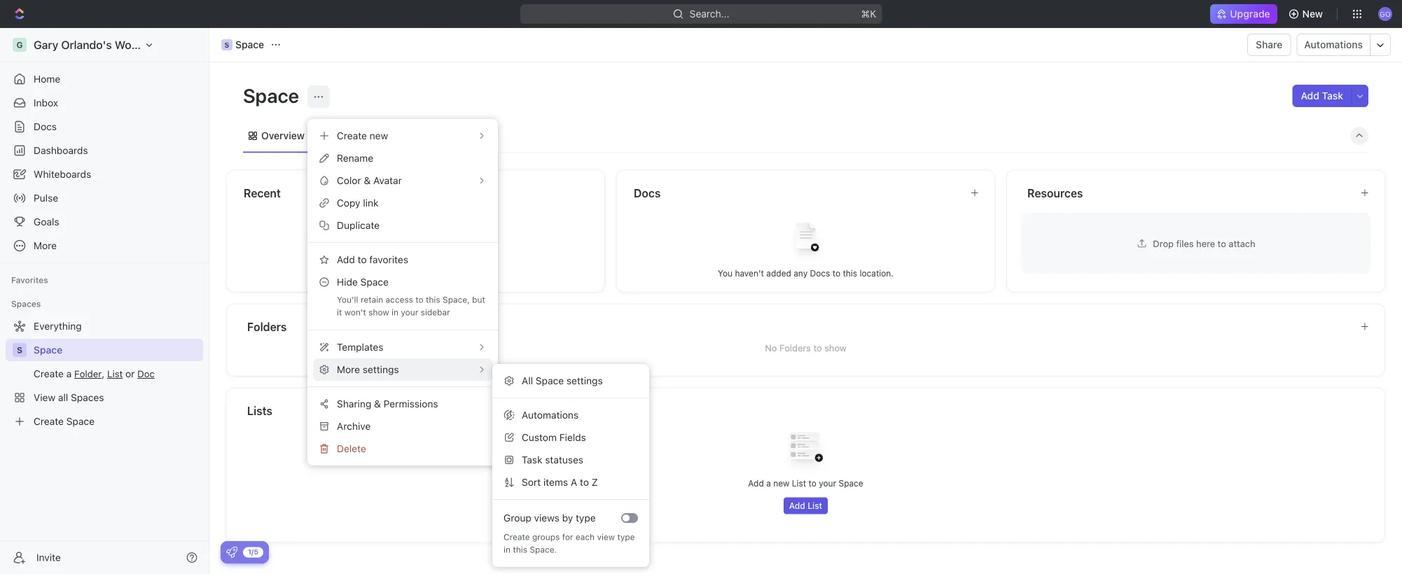 Task type: describe. For each thing, give the bounding box(es) containing it.
sort items a to z
[[522, 477, 598, 488]]

search...
[[689, 8, 729, 20]]

list inside list link
[[330, 130, 347, 141]]

attach
[[1229, 238, 1255, 249]]

more settings link
[[313, 359, 492, 381]]

add list
[[789, 501, 822, 511]]

task statuses
[[522, 454, 583, 466]]

onboarding checklist button element
[[226, 547, 237, 558]]

your recent opened items will show here.
[[334, 268, 497, 278]]

you'll
[[337, 295, 358, 305]]

s for s space
[[225, 41, 229, 49]]

share
[[1256, 39, 1283, 50]]

recent
[[244, 186, 281, 200]]

add for add list
[[789, 501, 805, 511]]

in inside create groups for each view type in this space.
[[504, 545, 511, 555]]

duplicate link
[[313, 214, 492, 237]]

each
[[576, 532, 595, 542]]

automations button
[[1297, 34, 1370, 55]]

favorites
[[369, 254, 408, 265]]

board link
[[370, 126, 401, 146]]

views
[[534, 512, 559, 524]]

sort items a to z link
[[498, 471, 644, 494]]

add to favorites
[[337, 254, 408, 265]]

copy
[[337, 197, 360, 209]]

onboarding checklist button image
[[226, 547, 237, 558]]

add to favorites link
[[313, 249, 492, 271]]

you'll retain access to this space, but it won't show in your sidebar
[[337, 295, 485, 317]]

new button
[[1283, 3, 1331, 25]]

custom
[[522, 432, 557, 443]]

folders inside button
[[247, 320, 287, 333]]

hide space
[[337, 276, 389, 288]]

list link
[[328, 126, 347, 146]]

1 horizontal spatial folders
[[779, 343, 811, 353]]

to inside you'll retain access to this space, but it won't show in your sidebar
[[415, 295, 423, 305]]

lists button
[[247, 402, 1368, 419]]

this inside you'll retain access to this space, but it won't show in your sidebar
[[426, 295, 440, 305]]

sort
[[522, 477, 541, 488]]

add task button
[[1292, 85, 1352, 107]]

copy link
[[337, 197, 379, 209]]

add list button
[[784, 498, 828, 514]]

upgrade
[[1230, 8, 1270, 20]]

1 horizontal spatial show
[[454, 268, 474, 278]]

retain
[[361, 295, 383, 305]]

add a new list to your space
[[748, 479, 863, 488]]

duplicate
[[337, 220, 380, 231]]

docs link
[[6, 116, 203, 138]]

more
[[337, 364, 360, 375]]

archive link
[[313, 415, 492, 438]]

1 horizontal spatial list
[[792, 479, 806, 488]]

upgrade link
[[1210, 4, 1277, 24]]

to up add list button
[[809, 479, 816, 488]]

a
[[766, 479, 771, 488]]

whiteboards
[[34, 168, 91, 180]]

spaces
[[11, 299, 41, 309]]

settings inside "dropdown button"
[[363, 364, 399, 375]]

s for s
[[17, 345, 22, 355]]

fields
[[559, 432, 586, 443]]

resources button
[[1027, 185, 1349, 201]]

inbox
[[34, 97, 58, 109]]

show inside you'll retain access to this space, but it won't show in your sidebar
[[368, 307, 389, 317]]

by
[[562, 512, 573, 524]]

items inside sort items a to z link
[[543, 477, 568, 488]]

your
[[334, 268, 352, 278]]

automations button
[[498, 404, 644, 427]]

to right here
[[1218, 238, 1226, 249]]

home link
[[6, 68, 203, 90]]

favorites button
[[6, 272, 54, 289]]

docs inside sidebar navigation
[[34, 121, 57, 132]]

overview link
[[258, 126, 305, 146]]

type inside create groups for each view type in this space.
[[617, 532, 635, 542]]

custom fields link
[[498, 427, 644, 449]]

archive
[[337, 421, 371, 432]]

opened
[[382, 268, 412, 278]]

access
[[386, 295, 413, 305]]

delete link
[[313, 438, 492, 460]]

inbox link
[[6, 92, 203, 114]]

goals
[[34, 216, 59, 228]]

link
[[363, 197, 379, 209]]

to right the any
[[832, 268, 840, 278]]

space.
[[530, 545, 557, 555]]

add for add task
[[1301, 90, 1319, 102]]

group views by type
[[504, 512, 596, 524]]

new
[[773, 479, 790, 488]]

custom fields
[[522, 432, 586, 443]]

create
[[504, 532, 530, 542]]

delete
[[337, 443, 366, 455]]

space inside tree
[[34, 344, 62, 356]]

to inside "add to favorites" "link"
[[358, 254, 367, 265]]

rename
[[337, 152, 373, 164]]

add for add to favorites
[[337, 254, 355, 265]]

you
[[718, 268, 733, 278]]

drop files here to attach
[[1153, 238, 1255, 249]]

list inside add list button
[[808, 501, 822, 511]]

space tree
[[6, 315, 203, 433]]



Task type: vqa. For each thing, say whether or not it's contained in the screenshot.
2nd row from the bottom
no



Task type: locate. For each thing, give the bounding box(es) containing it.
z
[[592, 477, 598, 488]]

view
[[597, 532, 615, 542]]

0 horizontal spatial s
[[17, 345, 22, 355]]

sharing
[[337, 398, 371, 410]]

list right new at the bottom
[[792, 479, 806, 488]]

a
[[571, 477, 577, 488]]

this
[[843, 268, 857, 278], [426, 295, 440, 305], [513, 545, 527, 555]]

favorites
[[11, 275, 48, 285]]

all space settings
[[522, 375, 603, 387]]

this up sidebar
[[426, 295, 440, 305]]

settings right more
[[363, 364, 399, 375]]

sidebar navigation
[[0, 28, 209, 574]]

drop
[[1153, 238, 1174, 249]]

2 horizontal spatial show
[[824, 343, 847, 353]]

any
[[794, 268, 808, 278]]

to up 'recent'
[[358, 254, 367, 265]]

whiteboards link
[[6, 163, 203, 186]]

list up rename
[[330, 130, 347, 141]]

your inside you'll retain access to this space, but it won't show in your sidebar
[[401, 307, 418, 317]]

this left location. at the right top of page
[[843, 268, 857, 278]]

1 horizontal spatial this
[[513, 545, 527, 555]]

items left will
[[415, 268, 436, 278]]

1 horizontal spatial space, , element
[[221, 39, 233, 50]]

s inside s space
[[225, 41, 229, 49]]

to down folders button
[[813, 343, 822, 353]]

0 horizontal spatial in
[[391, 307, 398, 317]]

1 horizontal spatial s
[[225, 41, 229, 49]]

space link
[[34, 339, 200, 361]]

in down access
[[391, 307, 398, 317]]

0 horizontal spatial space, , element
[[13, 343, 27, 357]]

1 vertical spatial docs
[[634, 186, 661, 200]]

in down create
[[504, 545, 511, 555]]

recent
[[355, 268, 380, 278]]

0 horizontal spatial docs
[[34, 121, 57, 132]]

0 vertical spatial docs
[[34, 121, 57, 132]]

automations inside automations button
[[1304, 39, 1363, 50]]

2 vertical spatial show
[[824, 343, 847, 353]]

show down folders button
[[824, 343, 847, 353]]

list
[[330, 130, 347, 141], [792, 479, 806, 488], [808, 501, 822, 511]]

0 horizontal spatial folders
[[247, 320, 287, 333]]

copy link link
[[313, 192, 492, 214]]

home
[[34, 73, 60, 85]]

permissions
[[384, 398, 438, 410]]

space, , element inside space tree
[[13, 343, 27, 357]]

this inside create groups for each view type in this space.
[[513, 545, 527, 555]]

1 vertical spatial folders
[[779, 343, 811, 353]]

to inside sort items a to z link
[[580, 477, 589, 488]]

0 horizontal spatial your
[[401, 307, 418, 317]]

1 horizontal spatial docs
[[634, 186, 661, 200]]

add down 'add a new list to your space'
[[789, 501, 805, 511]]

resources
[[1027, 186, 1083, 200]]

more settings
[[337, 364, 399, 375]]

0 vertical spatial this
[[843, 268, 857, 278]]

0 vertical spatial folders
[[247, 320, 287, 333]]

2 vertical spatial docs
[[810, 268, 830, 278]]

0 horizontal spatial this
[[426, 295, 440, 305]]

add for add a new list to your space
[[748, 479, 764, 488]]

1 vertical spatial items
[[543, 477, 568, 488]]

2 horizontal spatial list
[[808, 501, 822, 511]]

to right access
[[415, 295, 423, 305]]

1 vertical spatial s
[[17, 345, 22, 355]]

won't
[[344, 307, 366, 317]]

2 horizontal spatial this
[[843, 268, 857, 278]]

add left a
[[748, 479, 764, 488]]

s inside tree
[[17, 345, 22, 355]]

⌘k
[[861, 8, 876, 20]]

0 horizontal spatial type
[[576, 512, 596, 524]]

0 vertical spatial task
[[1322, 90, 1343, 102]]

items
[[415, 268, 436, 278], [543, 477, 568, 488]]

settings inside 'link'
[[567, 375, 603, 387]]

here
[[1196, 238, 1215, 249]]

groups
[[532, 532, 560, 542]]

1 horizontal spatial items
[[543, 477, 568, 488]]

items left a
[[543, 477, 568, 488]]

no most used docs image
[[778, 211, 834, 268]]

automations up custom fields
[[522, 409, 579, 421]]

0 vertical spatial automations
[[1304, 39, 1363, 50]]

0 vertical spatial items
[[415, 268, 436, 278]]

0 vertical spatial your
[[401, 307, 418, 317]]

&
[[374, 398, 381, 410]]

your down access
[[401, 307, 418, 317]]

no recent items image
[[388, 211, 444, 268]]

no lists icon. image
[[778, 422, 834, 478]]

0 vertical spatial show
[[454, 268, 474, 278]]

lists
[[247, 404, 272, 417]]

group
[[504, 512, 531, 524]]

2 vertical spatial list
[[808, 501, 822, 511]]

add inside "link"
[[337, 254, 355, 265]]

your up add list button
[[819, 479, 836, 488]]

settings up automations dropdown button
[[567, 375, 603, 387]]

1 horizontal spatial settings
[[567, 375, 603, 387]]

it
[[337, 307, 342, 317]]

0 horizontal spatial task
[[522, 454, 542, 466]]

to left z
[[580, 477, 589, 488]]

docs
[[34, 121, 57, 132], [634, 186, 661, 200], [810, 268, 830, 278]]

pulse link
[[6, 187, 203, 209]]

will
[[438, 268, 451, 278]]

type right view
[[617, 532, 635, 542]]

1 vertical spatial your
[[819, 479, 836, 488]]

added
[[766, 268, 791, 278]]

1 vertical spatial task
[[522, 454, 542, 466]]

overview
[[261, 130, 305, 141]]

task up sort
[[522, 454, 542, 466]]

0 horizontal spatial settings
[[363, 364, 399, 375]]

goals link
[[6, 211, 203, 233]]

but
[[472, 295, 485, 305]]

this down create
[[513, 545, 527, 555]]

no folders to show
[[765, 343, 847, 353]]

pulse
[[34, 192, 58, 204]]

sharing & permissions
[[337, 398, 438, 410]]

for
[[562, 532, 573, 542]]

1 vertical spatial list
[[792, 479, 806, 488]]

folders
[[247, 320, 287, 333], [779, 343, 811, 353]]

0 vertical spatial list
[[330, 130, 347, 141]]

1 vertical spatial in
[[504, 545, 511, 555]]

1 vertical spatial automations
[[522, 409, 579, 421]]

automations inside automations dropdown button
[[522, 409, 579, 421]]

sharing & permissions link
[[313, 393, 492, 415]]

board
[[373, 130, 401, 141]]

0 vertical spatial s
[[225, 41, 229, 49]]

add up your
[[337, 254, 355, 265]]

dashboards link
[[6, 139, 203, 162]]

settings
[[363, 364, 399, 375], [567, 375, 603, 387]]

folders button
[[247, 318, 1349, 335]]

list down 'add a new list to your space'
[[808, 501, 822, 511]]

in inside you'll retain access to this space, but it won't show in your sidebar
[[391, 307, 398, 317]]

1 vertical spatial this
[[426, 295, 440, 305]]

task inside button
[[1322, 90, 1343, 102]]

show right will
[[454, 268, 474, 278]]

0 vertical spatial in
[[391, 307, 398, 317]]

create groups for each view type in this space.
[[504, 532, 635, 555]]

new
[[1302, 8, 1323, 20]]

0 vertical spatial type
[[576, 512, 596, 524]]

here.
[[477, 268, 497, 278]]

location.
[[860, 268, 894, 278]]

task statuses link
[[498, 449, 644, 471]]

0 horizontal spatial show
[[368, 307, 389, 317]]

all
[[522, 375, 533, 387]]

0 vertical spatial space, , element
[[221, 39, 233, 50]]

space,
[[443, 295, 470, 305]]

space
[[235, 39, 264, 50], [243, 84, 303, 107], [360, 276, 389, 288], [34, 344, 62, 356], [536, 375, 564, 387], [839, 479, 863, 488]]

1 horizontal spatial automations
[[1304, 39, 1363, 50]]

1 horizontal spatial type
[[617, 532, 635, 542]]

task down automations button
[[1322, 90, 1343, 102]]

type right "by"
[[576, 512, 596, 524]]

1 vertical spatial show
[[368, 307, 389, 317]]

2 vertical spatial this
[[513, 545, 527, 555]]

space inside 'link'
[[536, 375, 564, 387]]

space, , element
[[221, 39, 233, 50], [13, 343, 27, 357]]

more settings button
[[313, 359, 492, 381]]

in
[[391, 307, 398, 317], [504, 545, 511, 555]]

add
[[1301, 90, 1319, 102], [337, 254, 355, 265], [748, 479, 764, 488], [789, 501, 805, 511]]

add down automations button
[[1301, 90, 1319, 102]]

haven't
[[735, 268, 764, 278]]

1 horizontal spatial task
[[1322, 90, 1343, 102]]

add task
[[1301, 90, 1343, 102]]

2 horizontal spatial docs
[[810, 268, 830, 278]]

show down retain
[[368, 307, 389, 317]]

0 horizontal spatial list
[[330, 130, 347, 141]]

rename link
[[313, 147, 492, 169]]

automations down new
[[1304, 39, 1363, 50]]

no
[[765, 343, 777, 353]]

0 horizontal spatial automations
[[522, 409, 579, 421]]

sidebar
[[421, 307, 450, 317]]

you haven't added any docs to this location.
[[718, 268, 894, 278]]

hide
[[337, 276, 358, 288]]

1 vertical spatial space, , element
[[13, 343, 27, 357]]

1 vertical spatial type
[[617, 532, 635, 542]]

share button
[[1247, 34, 1291, 56]]

s space
[[225, 39, 264, 50]]

1/5
[[248, 548, 258, 556]]

s
[[225, 41, 229, 49], [17, 345, 22, 355]]

1 horizontal spatial your
[[819, 479, 836, 488]]

1 horizontal spatial in
[[504, 545, 511, 555]]

invite
[[36, 552, 61, 563]]

0 horizontal spatial items
[[415, 268, 436, 278]]



